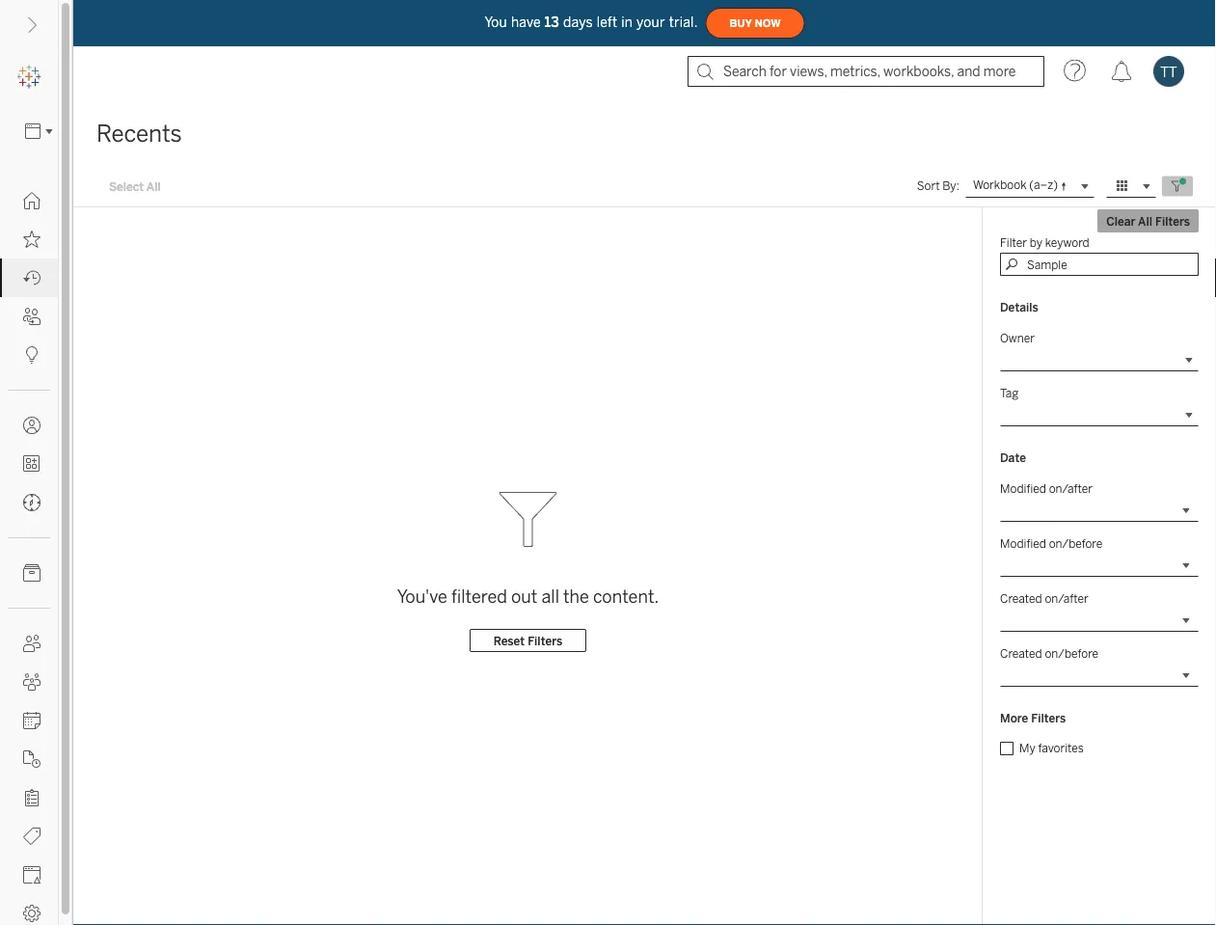 Task type: vqa. For each thing, say whether or not it's contained in the screenshot.
You've
yes



Task type: describe. For each thing, give the bounding box(es) containing it.
Created on/before text field
[[1001, 664, 1200, 687]]

my
[[1020, 742, 1036, 756]]

the
[[564, 587, 590, 608]]

sort
[[918, 179, 940, 193]]

by
[[1031, 235, 1043, 249]]

main navigation. press the up and down arrow keys to access links. element
[[0, 181, 58, 925]]

navigation panel element
[[0, 58, 59, 925]]

select
[[109, 179, 144, 193]]

workbook (a–z) button
[[966, 175, 1095, 198]]

days
[[564, 14, 593, 30]]

modified for modified on/after
[[1001, 482, 1047, 496]]

on/after for modified on/after
[[1050, 482, 1093, 496]]

clear all filters button
[[1098, 209, 1200, 233]]

reset filters button
[[470, 629, 587, 652]]

in
[[622, 14, 633, 30]]

buy now button
[[706, 8, 805, 39]]

Modified on/before text field
[[1001, 554, 1200, 577]]

more filters
[[1001, 712, 1067, 726]]

Search for views, metrics, workbooks, and more text field
[[688, 56, 1045, 87]]

recents
[[97, 120, 182, 148]]

select all
[[109, 179, 161, 193]]

buy
[[730, 17, 753, 29]]

modified on/before
[[1001, 537, 1103, 551]]

favorites
[[1039, 742, 1085, 756]]

Filter by keyword text field
[[1001, 253, 1200, 276]]

(a–z)
[[1030, 178, 1059, 192]]

buy now
[[730, 17, 781, 29]]

13
[[545, 14, 560, 30]]

created for created on/before
[[1001, 647, 1043, 661]]

on/before for created on/before
[[1046, 647, 1099, 661]]

workbook
[[974, 178, 1027, 192]]

on/before for modified on/before
[[1050, 537, 1103, 551]]

created on/before
[[1001, 647, 1099, 661]]

my favorites
[[1020, 742, 1085, 756]]



Task type: locate. For each thing, give the bounding box(es) containing it.
created
[[1001, 592, 1043, 606], [1001, 647, 1043, 661]]

clear
[[1107, 214, 1136, 228]]

on/after
[[1050, 482, 1093, 496], [1046, 592, 1089, 606]]

2 modified from the top
[[1001, 537, 1047, 551]]

all inside select all 'button'
[[146, 179, 161, 193]]

1 modified from the top
[[1001, 482, 1047, 496]]

modified
[[1001, 482, 1047, 496], [1001, 537, 1047, 551]]

left
[[597, 14, 618, 30]]

filter by keyword
[[1001, 235, 1090, 249]]

keyword
[[1046, 235, 1090, 249]]

reset
[[494, 634, 525, 648]]

2 created from the top
[[1001, 647, 1043, 661]]

you
[[485, 14, 508, 30]]

on/after for created on/after
[[1046, 592, 1089, 606]]

clear all filters
[[1107, 214, 1191, 228]]

trial.
[[669, 14, 698, 30]]

0 vertical spatial all
[[146, 179, 161, 193]]

your
[[637, 14, 666, 30]]

on/before up modified on/before text field
[[1050, 537, 1103, 551]]

1 vertical spatial modified
[[1001, 537, 1047, 551]]

2 vertical spatial filters
[[1032, 712, 1067, 726]]

1 vertical spatial on/before
[[1046, 647, 1099, 661]]

all
[[146, 179, 161, 193], [1139, 214, 1153, 228]]

0 vertical spatial on/after
[[1050, 482, 1093, 496]]

on/before up created on/before text box
[[1046, 647, 1099, 661]]

by:
[[943, 179, 960, 193]]

Created on/after text field
[[1001, 609, 1200, 632]]

Modified on/after text field
[[1001, 499, 1200, 522]]

modified up created on/after
[[1001, 537, 1047, 551]]

filters right reset
[[528, 634, 563, 648]]

1 vertical spatial filters
[[528, 634, 563, 648]]

content.
[[593, 587, 659, 608]]

filters up my favorites
[[1032, 712, 1067, 726]]

modified on/after
[[1001, 482, 1093, 496]]

all for clear
[[1139, 214, 1153, 228]]

0 vertical spatial on/before
[[1050, 537, 1103, 551]]

workbook (a–z)
[[974, 178, 1059, 192]]

all for select
[[146, 179, 161, 193]]

you have 13 days left in your trial.
[[485, 14, 698, 30]]

2 horizontal spatial filters
[[1156, 214, 1191, 228]]

tag
[[1001, 386, 1019, 400]]

more
[[1001, 712, 1029, 726]]

all
[[542, 587, 560, 608]]

0 horizontal spatial all
[[146, 179, 161, 193]]

1 vertical spatial on/after
[[1046, 592, 1089, 606]]

all right select
[[146, 179, 161, 193]]

0 vertical spatial created
[[1001, 592, 1043, 606]]

you've
[[397, 587, 448, 608]]

1 horizontal spatial all
[[1139, 214, 1153, 228]]

details
[[1001, 301, 1039, 315]]

have
[[511, 14, 541, 30]]

filters for reset filters
[[528, 634, 563, 648]]

modified down the date
[[1001, 482, 1047, 496]]

owner
[[1001, 331, 1036, 345]]

filtered
[[452, 587, 508, 608]]

created down created on/after
[[1001, 647, 1043, 661]]

0 vertical spatial filters
[[1156, 214, 1191, 228]]

sort by:
[[918, 179, 960, 193]]

0 vertical spatial modified
[[1001, 482, 1047, 496]]

filters right clear
[[1156, 214, 1191, 228]]

on/after up the 'created on/after' text field
[[1046, 592, 1089, 606]]

all inside clear all filters button
[[1139, 214, 1153, 228]]

now
[[755, 17, 781, 29]]

out
[[511, 587, 538, 608]]

date
[[1001, 451, 1027, 465]]

filters
[[1156, 214, 1191, 228], [528, 634, 563, 648], [1032, 712, 1067, 726]]

on/before
[[1050, 537, 1103, 551], [1046, 647, 1099, 661]]

1 horizontal spatial filters
[[1032, 712, 1067, 726]]

on/after up modified on/after text field
[[1050, 482, 1093, 496]]

created up the created on/before
[[1001, 592, 1043, 606]]

select all button
[[97, 175, 173, 198]]

reset filters
[[494, 634, 563, 648]]

all right clear
[[1139, 214, 1153, 228]]

filters for more filters
[[1032, 712, 1067, 726]]

created on/after
[[1001, 592, 1089, 606]]

1 vertical spatial created
[[1001, 647, 1043, 661]]

modified for modified on/before
[[1001, 537, 1047, 551]]

0 horizontal spatial filters
[[528, 634, 563, 648]]

1 vertical spatial all
[[1139, 214, 1153, 228]]

you've filtered out all the content.
[[397, 587, 659, 608]]

1 created from the top
[[1001, 592, 1043, 606]]

grid view image
[[1115, 178, 1132, 195]]

created for created on/after
[[1001, 592, 1043, 606]]

filter
[[1001, 235, 1028, 249]]



